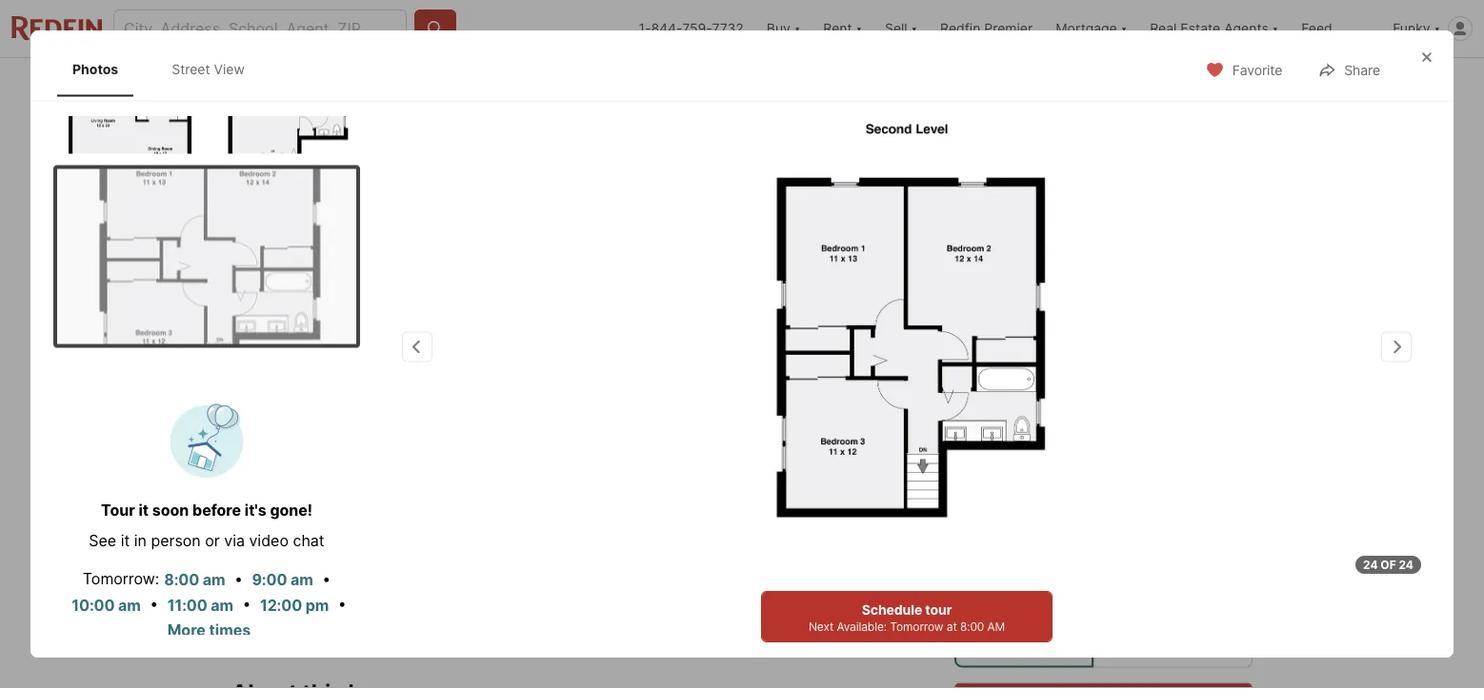 Task type: describe. For each thing, give the bounding box(es) containing it.
0 horizontal spatial share button
[[1158, 63, 1253, 102]]

tour for tour it soon before it's gone!
[[101, 502, 135, 521]]

via
[[224, 533, 245, 551]]

tab list containing photos
[[53, 42, 279, 97]]

of
[[1381, 558, 1396, 572]]

• up times
[[242, 596, 251, 614]]

6047
[[231, 516, 271, 534]]

1-
[[639, 20, 651, 37]]

redfin premier
[[940, 20, 1033, 37]]

view
[[214, 61, 245, 77]]

12:00
[[260, 597, 302, 615]]

1 horizontal spatial share button
[[1302, 50, 1397, 89]]

more
[[167, 621, 206, 640]]

tour in person
[[994, 636, 1075, 650]]

or
[[205, 533, 220, 551]]

new
[[254, 132, 282, 146]]

9:00 am button
[[251, 569, 314, 594]]

5 tab from the left
[[757, 62, 849, 108]]

photos tab
[[57, 46, 134, 93]]

redfin premier button
[[929, 0, 1044, 57]]

schedule tour next available: tomorrow at 8:00 am
[[809, 602, 1005, 634]]

feed button
[[1290, 0, 1381, 57]]

3 tab from the left
[[462, 62, 605, 108]]

chat
[[293, 533, 325, 551]]

person inside tour in person option
[[1035, 636, 1075, 650]]

tour for tour in person
[[994, 636, 1020, 650]]

9:00
[[252, 572, 287, 590]]

soon
[[152, 502, 189, 521]]

approved
[[386, 591, 448, 607]]

1 horizontal spatial share
[[1344, 62, 1380, 78]]

available:
[[837, 620, 887, 634]]

submit search image
[[426, 19, 445, 38]]

/mo
[[304, 591, 328, 607]]

• left the 11:00
[[150, 596, 158, 614]]

tomorrow:
[[83, 571, 159, 589]]

mins
[[294, 132, 323, 146]]

Nov button
[[966, 510, 1053, 600]]

nov
[[997, 573, 1022, 587]]

tour
[[925, 602, 952, 618]]

1-844-759-7732 link
[[639, 20, 744, 37]]

• up est.
[[234, 571, 243, 589]]

it for tour
[[139, 502, 149, 521]]

new 7 mins ago link
[[231, 111, 947, 460]]

$549,900 est. $4,053 /mo get pre-approved
[[231, 560, 448, 607]]

24 of 24
[[1363, 558, 1414, 572]]

6047 n christiana ave
[[231, 516, 399, 534]]

pre-
[[358, 591, 386, 607]]

street
[[172, 61, 210, 77]]

0 horizontal spatial share
[[1201, 76, 1236, 92]]

favorite button
[[1190, 50, 1299, 89]]

City, Address, School, Agent, ZIP search field
[[113, 10, 407, 48]]



Task type: vqa. For each thing, say whether or not it's contained in the screenshot.
AM
yes



Task type: locate. For each thing, give the bounding box(es) containing it.
1 vertical spatial 8:00
[[960, 620, 984, 634]]

• up /mo
[[322, 571, 331, 589]]

map entry image
[[798, 479, 925, 605]]

10:00
[[72, 597, 115, 615]]

tomorrow: 8:00 am • 9:00 am • 10:00 am • 11:00 am • 12:00 pm • more times
[[72, 571, 346, 640]]

person
[[151, 533, 201, 551], [1035, 636, 1075, 650]]

24 left of
[[1363, 558, 1378, 572]]

before
[[192, 502, 241, 521]]

new 7 mins ago
[[254, 132, 352, 146]]

tab
[[231, 62, 358, 108], [358, 62, 462, 108], [462, 62, 605, 108], [605, 62, 757, 108], [757, 62, 849, 108]]

times
[[209, 621, 251, 640]]

1 horizontal spatial 8:00
[[960, 620, 984, 634]]

$4,053
[[259, 591, 304, 607]]

ave
[[370, 516, 399, 534]]

tour in person list box
[[955, 619, 1253, 668]]

0 vertical spatial 8:00
[[164, 572, 199, 590]]

24
[[1363, 558, 1378, 572], [1399, 558, 1414, 572]]

it for see
[[121, 533, 130, 551]]

2 24 from the left
[[1399, 558, 1414, 572]]

7
[[284, 132, 291, 146]]

1 vertical spatial in
[[1022, 636, 1033, 650]]

image image
[[57, 170, 356, 345]]

tour up see
[[101, 502, 135, 521]]

video
[[249, 533, 289, 551]]

1 tab from the left
[[231, 62, 358, 108]]

0 vertical spatial in
[[134, 533, 147, 551]]

it left 'soon'
[[139, 502, 149, 521]]

0 vertical spatial it
[[139, 502, 149, 521]]

1-844-759-7732
[[639, 20, 744, 37]]

None button
[[1060, 511, 1147, 599], [1155, 511, 1241, 599], [1060, 511, 1147, 599], [1155, 511, 1241, 599]]

• right pm
[[338, 596, 346, 614]]

am up /mo
[[291, 572, 313, 590]]

0 horizontal spatial 8:00
[[164, 572, 199, 590]]

759-
[[682, 20, 712, 37]]

0 horizontal spatial it
[[121, 533, 130, 551]]

8:00 up the 11:00
[[164, 572, 199, 590]]

am
[[203, 572, 225, 590], [291, 572, 313, 590], [118, 597, 141, 615], [211, 597, 233, 615]]

pm
[[306, 597, 329, 615]]

tomorrow
[[890, 620, 944, 634]]

6047 n christiana ave image
[[725, 114, 1088, 584]]

it
[[139, 502, 149, 521], [121, 533, 130, 551]]

favorite
[[1232, 62, 1282, 78]]

1 horizontal spatial 24
[[1399, 558, 1414, 572]]

am up 11:00 am button
[[203, 572, 225, 590]]

0 horizontal spatial 24
[[1363, 558, 1378, 572]]

0 horizontal spatial in
[[134, 533, 147, 551]]

•
[[234, 571, 243, 589], [322, 571, 331, 589], [150, 596, 158, 614], [242, 596, 251, 614], [338, 596, 346, 614]]

tour
[[101, 502, 135, 521], [994, 636, 1020, 650]]

24 right of
[[1399, 558, 1414, 572]]

get
[[332, 591, 355, 607]]

8:00
[[164, 572, 199, 590], [960, 620, 984, 634]]

in inside option
[[1022, 636, 1033, 650]]

6047 n christiana ave, chicago, il 60659 image
[[231, 111, 947, 456], [955, 111, 1253, 280], [955, 287, 1253, 456]]

get pre-approved link
[[332, 591, 448, 607]]

tour inside dialog
[[101, 502, 135, 521]]

gone!
[[270, 502, 312, 521]]

tab list
[[53, 42, 279, 97], [231, 58, 865, 108]]

11:00 am button
[[166, 594, 234, 619]]

see
[[89, 533, 116, 551]]

1 horizontal spatial tour
[[994, 636, 1020, 650]]

option
[[1093, 619, 1253, 668]]

8:00 right at
[[960, 620, 984, 634]]

$549,900
[[231, 560, 340, 586]]

4 tab from the left
[[605, 62, 757, 108]]

1 horizontal spatial person
[[1035, 636, 1075, 650]]

1 horizontal spatial it
[[139, 502, 149, 521]]

8:00 inside tomorrow: 8:00 am • 9:00 am • 10:00 am • 11:00 am • 12:00 pm • more times
[[164, 572, 199, 590]]

12:00 pm button
[[259, 594, 330, 619]]

am down tomorrow:
[[118, 597, 141, 615]]

10:00 am button
[[71, 594, 142, 619]]

share button
[[1302, 50, 1397, 89], [1158, 63, 1253, 102]]

7732
[[712, 20, 744, 37]]

8:00 inside schedule tour next available: tomorrow at 8:00 am
[[960, 620, 984, 634]]

ago
[[326, 132, 352, 146]]

feed
[[1301, 20, 1333, 37]]

844-
[[651, 20, 682, 37]]

more times link
[[167, 621, 251, 640]]

tour down am
[[994, 636, 1020, 650]]

tour inside option
[[994, 636, 1020, 650]]

1 24 from the left
[[1363, 558, 1378, 572]]

photos
[[72, 61, 118, 77]]

tour it soon before it's gone!
[[101, 502, 312, 521]]

n
[[275, 516, 286, 534]]

1 horizontal spatial in
[[1022, 636, 1033, 650]]

street view
[[172, 61, 245, 77]]

dialog
[[30, 30, 1454, 677]]

8:00 am button
[[163, 569, 226, 594]]

11:00
[[167, 597, 207, 615]]

schedule
[[862, 602, 922, 618]]

1 vertical spatial tour
[[994, 636, 1020, 650]]

dialog containing tour it soon before it's gone!
[[30, 30, 1454, 677]]

am
[[987, 620, 1005, 634]]

it's
[[245, 502, 266, 521]]

share
[[1344, 62, 1380, 78], [1201, 76, 1236, 92]]

est.
[[231, 591, 255, 607]]

2 tab from the left
[[358, 62, 462, 108]]

am up times
[[211, 597, 233, 615]]

christiana
[[290, 516, 367, 534]]

0 vertical spatial person
[[151, 533, 201, 551]]

at
[[947, 620, 957, 634]]

street view tab
[[156, 46, 260, 93]]

0 vertical spatial tour
[[101, 502, 135, 521]]

premier
[[984, 20, 1033, 37]]

0 horizontal spatial person
[[151, 533, 201, 551]]

1 vertical spatial it
[[121, 533, 130, 551]]

in
[[134, 533, 147, 551], [1022, 636, 1033, 650]]

tour in person option
[[955, 619, 1093, 668]]

0 horizontal spatial tour
[[101, 502, 135, 521]]

see it in person or via video chat
[[89, 533, 325, 551]]

in inside dialog
[[134, 533, 147, 551]]

it right see
[[121, 533, 130, 551]]

next
[[809, 620, 834, 634]]

1 vertical spatial person
[[1035, 636, 1075, 650]]

redfin
[[940, 20, 981, 37]]



